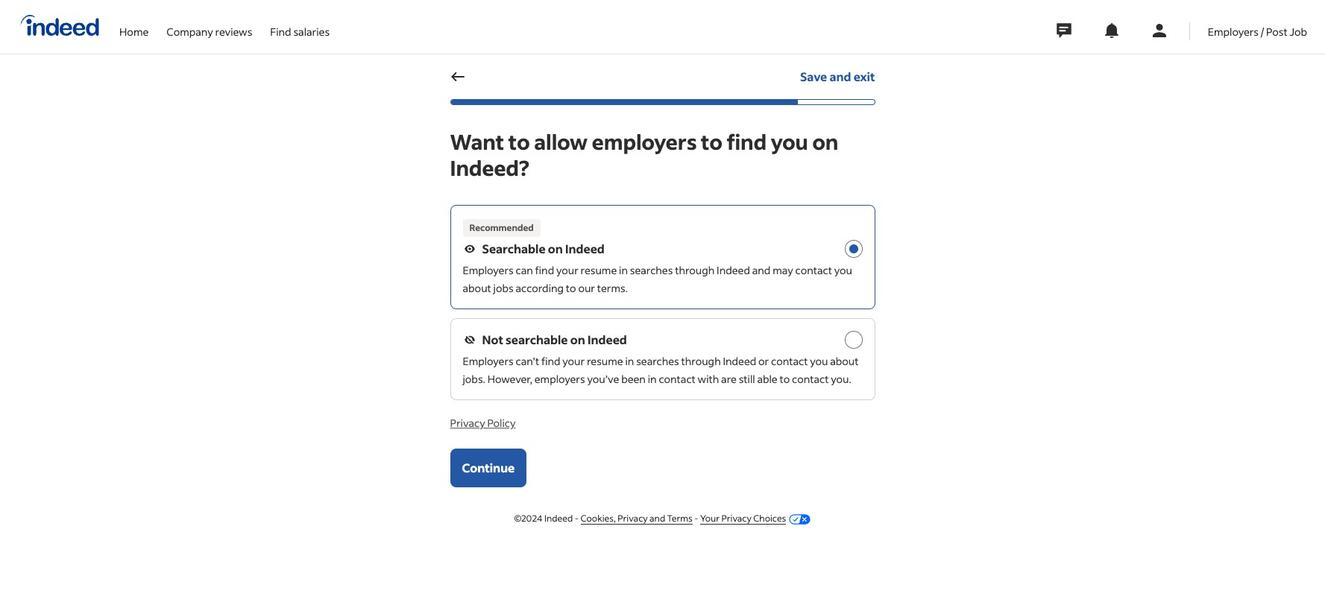 Task type: describe. For each thing, give the bounding box(es) containing it.
you inside employers can't find your resume in searches through indeed or contact you about jobs. however, employers you've been in contact with are still able to contact you.
[[810, 354, 828, 368]]

jobs.
[[463, 372, 485, 386]]

in for in
[[625, 354, 634, 368]]

indeed inside 'employers can find your resume in searches through indeed and may contact you about jobs according to our terms.'
[[717, 263, 750, 277]]

home link
[[119, 0, 149, 51]]

with
[[698, 372, 719, 386]]

save
[[800, 69, 827, 84]]

to inside 'employers can find your resume in searches through indeed and may contact you about jobs according to our terms.'
[[566, 281, 576, 295]]

privacy inside group
[[450, 416, 485, 430]]

searches for terms.
[[630, 263, 673, 277]]

home
[[119, 24, 149, 38]]

2 horizontal spatial privacy
[[721, 513, 752, 524]]

policy
[[487, 416, 516, 430]]

or
[[758, 354, 769, 368]]

find inside want to allow employers to find you on indeed?
[[727, 128, 767, 155]]

according
[[516, 281, 564, 295]]

continue button
[[450, 449, 527, 488]]

/
[[1261, 24, 1264, 38]]

company
[[167, 24, 213, 38]]

are
[[721, 372, 737, 386]]

2 vertical spatial on
[[570, 332, 585, 348]]

cookies, privacy and terms link
[[581, 513, 693, 525]]

you.
[[831, 372, 851, 386]]

searches for in
[[636, 354, 679, 368]]

resume privacy settings group
[[450, 190, 875, 431]]

through for in
[[681, 354, 721, 368]]

1 horizontal spatial privacy
[[618, 513, 648, 524]]

your for according
[[556, 263, 579, 277]]

find
[[270, 24, 291, 38]]

recommended
[[469, 222, 534, 233]]

employers can find your resume in searches through indeed and may contact you about jobs according to our terms.
[[463, 263, 852, 295]]

employers for employers / post job
[[1208, 24, 1259, 38]]

about inside 'employers can find your resume in searches through indeed and may contact you about jobs according to our terms.'
[[463, 281, 491, 295]]

0 vertical spatial and
[[830, 69, 851, 84]]

terms.
[[597, 281, 628, 295]]

terms
[[667, 513, 693, 524]]

searchable
[[506, 332, 568, 348]]

employers for employers can't find your resume in searches through indeed or contact you about jobs. however, employers you've been in contact with are still able to contact you.
[[463, 354, 514, 368]]

employers / post job
[[1208, 24, 1307, 38]]

company reviews
[[167, 24, 252, 38]]

employers / post job link
[[1208, 0, 1307, 51]]

you've
[[587, 372, 619, 386]]

contact left you.
[[792, 372, 829, 386]]

you inside 'employers can find your resume in searches through indeed and may contact you about jobs according to our terms.'
[[834, 263, 852, 277]]

on inside want to allow employers to find you on indeed?
[[812, 128, 839, 155]]

0 horizontal spatial on
[[548, 241, 563, 257]]

in for terms.
[[619, 263, 628, 277]]

resume for been
[[587, 354, 623, 368]]

jobs
[[493, 281, 514, 295]]

0 horizontal spatial and
[[650, 513, 665, 524]]

still
[[739, 372, 755, 386]]

find salaries
[[270, 24, 330, 38]]

contact inside 'employers can find your resume in searches through indeed and may contact you about jobs according to our terms.'
[[795, 263, 832, 277]]

to left allow
[[508, 128, 530, 155]]

salaries
[[293, 24, 330, 38]]

not
[[482, 332, 503, 348]]

your privacy choices link
[[700, 513, 786, 525]]

indeed up "you've"
[[588, 332, 627, 348]]

want
[[450, 128, 504, 155]]



Task type: locate. For each thing, give the bounding box(es) containing it.
resume up "you've"
[[587, 354, 623, 368]]

2 vertical spatial in
[[648, 372, 657, 386]]

©2024 indeed - cookies, privacy and terms - your privacy choices
[[514, 513, 786, 524]]

employers for employers can find your resume in searches through indeed and may contact you about jobs according to our terms.
[[463, 263, 514, 277]]

on down save and exit link
[[812, 128, 839, 155]]

your inside employers can't find your resume in searches through indeed or contact you about jobs. however, employers you've been in contact with are still able to contact you.
[[563, 354, 585, 368]]

1 vertical spatial your
[[563, 354, 585, 368]]

searches inside employers can't find your resume in searches through indeed or contact you about jobs. however, employers you've been in contact with are still able to contact you.
[[636, 354, 679, 368]]

0 vertical spatial you
[[771, 128, 808, 155]]

can't
[[516, 354, 539, 368]]

on
[[812, 128, 839, 155], [548, 241, 563, 257], [570, 332, 585, 348]]

post
[[1266, 24, 1288, 38]]

allow
[[534, 128, 588, 155]]

find inside employers can't find your resume in searches through indeed or contact you about jobs. however, employers you've been in contact with are still able to contact you.
[[541, 354, 560, 368]]

able
[[757, 372, 778, 386]]

privacy left policy
[[450, 416, 485, 430]]

1 vertical spatial employers
[[463, 263, 514, 277]]

about left jobs
[[463, 281, 491, 295]]

2 vertical spatial and
[[650, 513, 665, 524]]

privacy
[[450, 416, 485, 430], [618, 513, 648, 524], [721, 513, 752, 524]]

choices
[[753, 513, 786, 524]]

1 horizontal spatial you
[[810, 354, 828, 368]]

employers inside employers can't find your resume in searches through indeed or contact you about jobs. however, employers you've been in contact with are still able to contact you.
[[534, 372, 585, 386]]

2 vertical spatial you
[[810, 354, 828, 368]]

our
[[578, 281, 595, 295]]

0 vertical spatial your
[[556, 263, 579, 277]]

1 vertical spatial in
[[625, 354, 634, 368]]

job
[[1290, 24, 1307, 38]]

about inside employers can't find your resume in searches through indeed or contact you about jobs. however, employers you've been in contact with are still able to contact you.
[[830, 354, 859, 368]]

to right able
[[780, 372, 790, 386]]

to down progress progress bar
[[701, 128, 722, 155]]

you inside want to allow employers to find you on indeed?
[[771, 128, 808, 155]]

privacy policy
[[450, 416, 516, 430]]

0 vertical spatial about
[[463, 281, 491, 295]]

0 vertical spatial searches
[[630, 263, 673, 277]]

your up our
[[556, 263, 579, 277]]

0 vertical spatial employers
[[592, 128, 697, 155]]

through inside employers can't find your resume in searches through indeed or contact you about jobs. however, employers you've been in contact with are still able to contact you.
[[681, 354, 721, 368]]

indeed left may
[[717, 263, 750, 277]]

through inside 'employers can find your resume in searches through indeed and may contact you about jobs according to our terms.'
[[675, 263, 715, 277]]

searches
[[630, 263, 673, 277], [636, 354, 679, 368]]

in up terms. on the top left of page
[[619, 263, 628, 277]]

indeed
[[565, 241, 605, 257], [717, 263, 750, 277], [588, 332, 627, 348], [723, 354, 756, 368], [544, 513, 573, 524]]

1 vertical spatial on
[[548, 241, 563, 257]]

through
[[675, 263, 715, 277], [681, 354, 721, 368]]

your for employers
[[563, 354, 585, 368]]

employers down progress progress bar
[[592, 128, 697, 155]]

Searchable on Indeed radio
[[845, 240, 862, 258]]

save and exit
[[800, 69, 875, 84]]

2 - from the left
[[694, 513, 698, 524]]

employers
[[1208, 24, 1259, 38], [463, 263, 514, 277], [463, 354, 514, 368]]

- left cookies,
[[575, 513, 579, 524]]

not searchable on indeed
[[482, 332, 627, 348]]

your inside 'employers can find your resume in searches through indeed and may contact you about jobs according to our terms.'
[[556, 263, 579, 277]]

privacy policy link
[[450, 416, 516, 430]]

and left terms
[[650, 513, 665, 524]]

indeed up our
[[565, 241, 605, 257]]

you
[[771, 128, 808, 155], [834, 263, 852, 277], [810, 354, 828, 368]]

resume
[[581, 263, 617, 277], [587, 354, 623, 368]]

1 horizontal spatial -
[[694, 513, 698, 524]]

find for employers can find your resume in searches through indeed and may contact you about jobs according to our terms.
[[535, 263, 554, 277]]

2 horizontal spatial and
[[830, 69, 851, 84]]

indeed inside employers can't find your resume in searches through indeed or contact you about jobs. however, employers you've been in contact with are still able to contact you.
[[723, 354, 756, 368]]

resume up our
[[581, 263, 617, 277]]

your
[[700, 513, 720, 524]]

employers inside want to allow employers to find you on indeed?
[[592, 128, 697, 155]]

want to allow employers to find you on indeed?
[[450, 128, 839, 181]]

0 horizontal spatial employers
[[534, 372, 585, 386]]

0 vertical spatial find
[[727, 128, 767, 155]]

contact left with
[[659, 372, 696, 386]]

your down not searchable on indeed
[[563, 354, 585, 368]]

-
[[575, 513, 579, 524], [694, 513, 698, 524]]

on right searchable
[[570, 332, 585, 348]]

contact right may
[[795, 263, 832, 277]]

about
[[463, 281, 491, 295], [830, 354, 859, 368]]

employers up jobs
[[463, 263, 514, 277]]

0 horizontal spatial -
[[575, 513, 579, 524]]

1 vertical spatial you
[[834, 263, 852, 277]]

indeed right ©2024
[[544, 513, 573, 524]]

find
[[727, 128, 767, 155], [535, 263, 554, 277], [541, 354, 560, 368]]

0 vertical spatial on
[[812, 128, 839, 155]]

been
[[621, 372, 646, 386]]

0 vertical spatial resume
[[581, 263, 617, 277]]

Not searchable on Indeed radio
[[845, 331, 862, 349]]

you down "save"
[[771, 128, 808, 155]]

about up you.
[[830, 354, 859, 368]]

indeed?
[[450, 154, 529, 181]]

save and exit link
[[800, 60, 875, 93]]

1 - from the left
[[575, 513, 579, 524]]

contact right the or
[[771, 354, 808, 368]]

and left exit
[[830, 69, 851, 84]]

exit
[[854, 69, 875, 84]]

to left our
[[566, 281, 576, 295]]

find salaries link
[[270, 0, 330, 51]]

resume for our
[[581, 263, 617, 277]]

cookies,
[[581, 513, 616, 524]]

privacy right cookies,
[[618, 513, 648, 524]]

and
[[830, 69, 851, 84], [752, 263, 771, 277], [650, 513, 665, 524]]

find for employers can't find your resume in searches through indeed or contact you about jobs. however, employers you've been in contact with are still able to contact you.
[[541, 354, 560, 368]]

however,
[[487, 372, 532, 386]]

resume inside employers can't find your resume in searches through indeed or contact you about jobs. however, employers you've been in contact with are still able to contact you.
[[587, 354, 623, 368]]

want to allow employers to find you on indeed? element
[[450, 128, 887, 488]]

employers inside 'employers can find your resume in searches through indeed and may contact you about jobs according to our terms.'
[[463, 263, 514, 277]]

0 horizontal spatial you
[[771, 128, 808, 155]]

and inside 'employers can find your resume in searches through indeed and may contact you about jobs according to our terms.'
[[752, 263, 771, 277]]

employers down not
[[463, 354, 514, 368]]

you right the or
[[810, 354, 828, 368]]

1 horizontal spatial on
[[570, 332, 585, 348]]

may
[[773, 263, 793, 277]]

2 vertical spatial find
[[541, 354, 560, 368]]

1 vertical spatial find
[[535, 263, 554, 277]]

searchable on indeed
[[482, 241, 605, 257]]

2 vertical spatial employers
[[463, 354, 514, 368]]

company reviews link
[[167, 0, 252, 51]]

- left the 'your' in the right of the page
[[694, 513, 698, 524]]

2 horizontal spatial on
[[812, 128, 839, 155]]

1 vertical spatial and
[[752, 263, 771, 277]]

in inside 'employers can find your resume in searches through indeed and may contact you about jobs according to our terms.'
[[619, 263, 628, 277]]

to
[[508, 128, 530, 155], [701, 128, 722, 155], [566, 281, 576, 295], [780, 372, 790, 386]]

1 vertical spatial about
[[830, 354, 859, 368]]

your
[[556, 263, 579, 277], [563, 354, 585, 368]]

1 horizontal spatial about
[[830, 354, 859, 368]]

indeed up still
[[723, 354, 756, 368]]

continue
[[462, 460, 515, 476]]

find inside 'employers can find your resume in searches through indeed and may contact you about jobs according to our terms.'
[[535, 263, 554, 277]]

0 horizontal spatial privacy
[[450, 416, 485, 430]]

progress progress bar
[[450, 99, 875, 105]]

in up been
[[625, 354, 634, 368]]

employers inside employers can't find your resume in searches through indeed or contact you about jobs. however, employers you've been in contact with are still able to contact you.
[[463, 354, 514, 368]]

searchable
[[482, 241, 546, 257]]

0 horizontal spatial about
[[463, 281, 491, 295]]

privacy right the 'your' in the right of the page
[[721, 513, 752, 524]]

employers
[[592, 128, 697, 155], [534, 372, 585, 386]]

you down searchable on indeed radio
[[834, 263, 852, 277]]

in right been
[[648, 372, 657, 386]]

1 vertical spatial searches
[[636, 354, 679, 368]]

on right the searchable
[[548, 241, 563, 257]]

©2024
[[514, 513, 543, 524]]

searches inside 'employers can find your resume in searches through indeed and may contact you about jobs according to our terms.'
[[630, 263, 673, 277]]

0 vertical spatial in
[[619, 263, 628, 277]]

resume inside 'employers can find your resume in searches through indeed and may contact you about jobs according to our terms.'
[[581, 263, 617, 277]]

1 vertical spatial employers
[[534, 372, 585, 386]]

through for terms.
[[675, 263, 715, 277]]

employers down the can't
[[534, 372, 585, 386]]

0 vertical spatial employers
[[1208, 24, 1259, 38]]

to inside employers can't find your resume in searches through indeed or contact you about jobs. however, employers you've been in contact with are still able to contact you.
[[780, 372, 790, 386]]

reviews
[[215, 24, 252, 38]]

employers can't find your resume in searches through indeed or contact you about jobs. however, employers you've been in contact with are still able to contact you.
[[463, 354, 859, 386]]

1 horizontal spatial employers
[[592, 128, 697, 155]]

can
[[516, 263, 533, 277]]

0 vertical spatial through
[[675, 263, 715, 277]]

2 horizontal spatial you
[[834, 263, 852, 277]]

contact
[[795, 263, 832, 277], [771, 354, 808, 368], [659, 372, 696, 386], [792, 372, 829, 386]]

and left may
[[752, 263, 771, 277]]

employers left /
[[1208, 24, 1259, 38]]

in
[[619, 263, 628, 277], [625, 354, 634, 368], [648, 372, 657, 386]]

1 vertical spatial through
[[681, 354, 721, 368]]

1 vertical spatial resume
[[587, 354, 623, 368]]

1 horizontal spatial and
[[752, 263, 771, 277]]



Task type: vqa. For each thing, say whether or not it's contained in the screenshot.
the bottom And
yes



